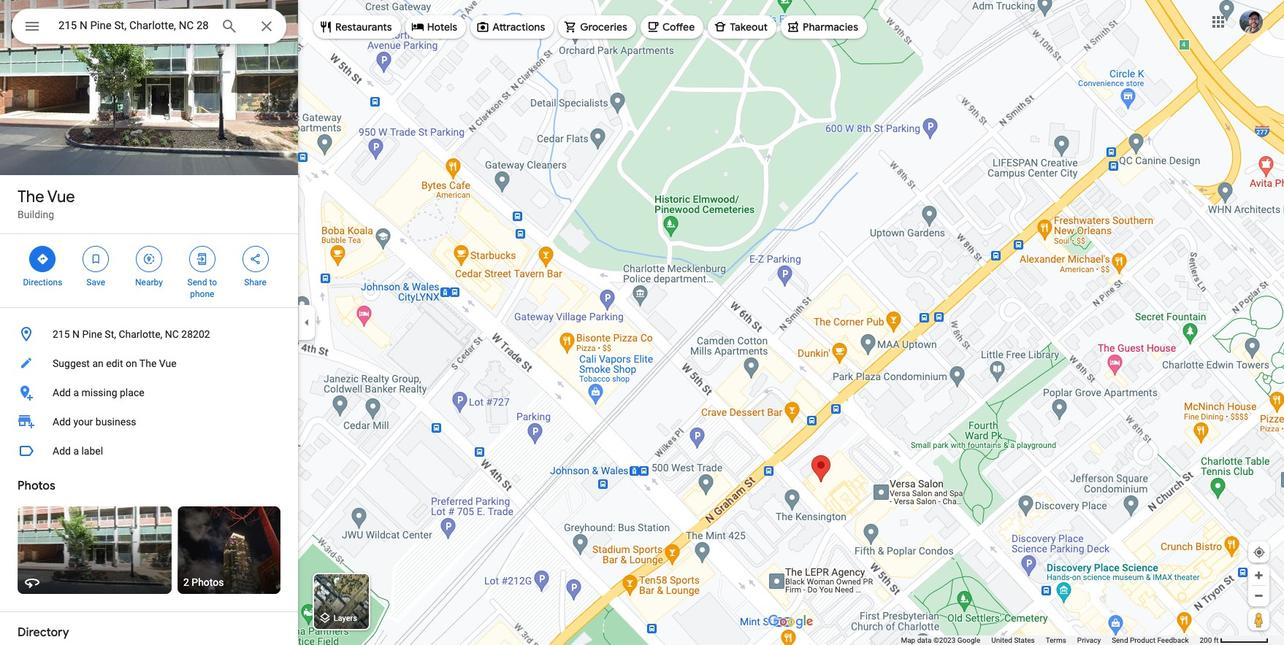 Task type: vqa. For each thing, say whether or not it's contained in the screenshot.
 button
yes



Task type: locate. For each thing, give the bounding box(es) containing it.
0 vertical spatial vue
[[47, 187, 75, 207]]

200
[[1200, 637, 1212, 645]]

attractions
[[492, 20, 545, 34]]

building
[[18, 209, 54, 221]]

actions for the vue region
[[0, 234, 298, 308]]

photos right 2
[[192, 577, 224, 589]]

show your location image
[[1253, 546, 1266, 560]]


[[196, 251, 209, 267]]


[[36, 251, 49, 267]]

your
[[73, 416, 93, 428]]

send up phone
[[187, 278, 207, 288]]

place
[[120, 387, 144, 399]]

1 vertical spatial the
[[139, 358, 157, 370]]

2 a from the top
[[73, 446, 79, 457]]

1 vertical spatial add
[[53, 416, 71, 428]]

suggest an edit on the vue
[[53, 358, 177, 370]]

feedback
[[1157, 637, 1189, 645]]

2 add from the top
[[53, 416, 71, 428]]

add a label
[[53, 446, 103, 457]]

2 vertical spatial add
[[53, 446, 71, 457]]

a
[[73, 387, 79, 399], [73, 446, 79, 457]]

0 vertical spatial a
[[73, 387, 79, 399]]

united states
[[991, 637, 1035, 645]]

photos down the add a label at the left bottom
[[18, 479, 55, 494]]

0 horizontal spatial send
[[187, 278, 207, 288]]

send left product
[[1112, 637, 1128, 645]]

on
[[126, 358, 137, 370]]

privacy
[[1077, 637, 1101, 645]]

business
[[96, 416, 136, 428]]

the
[[18, 187, 44, 207], [139, 358, 157, 370]]

a left missing
[[73, 387, 79, 399]]

3 add from the top
[[53, 446, 71, 457]]

add for add a label
[[53, 446, 71, 457]]

hotels
[[427, 20, 457, 34]]

edit
[[106, 358, 123, 370]]

add for add your business
[[53, 416, 71, 428]]

 search field
[[12, 9, 286, 47]]

1 add from the top
[[53, 387, 71, 399]]

to
[[209, 278, 217, 288]]

product
[[1130, 637, 1156, 645]]

1 horizontal spatial photos
[[192, 577, 224, 589]]

0 vertical spatial add
[[53, 387, 71, 399]]

an
[[92, 358, 104, 370]]

footer
[[901, 636, 1200, 646]]

nearby
[[135, 278, 163, 288]]

send for send to phone
[[187, 278, 207, 288]]

vue
[[47, 187, 75, 207], [159, 358, 177, 370]]

0 vertical spatial send
[[187, 278, 207, 288]]

1 vertical spatial vue
[[159, 358, 177, 370]]

vue up building on the top left of the page
[[47, 187, 75, 207]]

collapse side panel image
[[299, 315, 315, 331]]

google maps element
[[0, 0, 1284, 646]]

coffee button
[[641, 9, 704, 45]]

add your business
[[53, 416, 136, 428]]

1 horizontal spatial the
[[139, 358, 157, 370]]

footer containing map data ©2023 google
[[901, 636, 1200, 646]]

pine
[[82, 329, 102, 340]]

send inside button
[[1112, 637, 1128, 645]]

add down suggest
[[53, 387, 71, 399]]

vue inside 'the vue building'
[[47, 187, 75, 207]]

add left "your"
[[53, 416, 71, 428]]

the right on
[[139, 358, 157, 370]]

send for send product feedback
[[1112, 637, 1128, 645]]

photos
[[18, 479, 55, 494], [192, 577, 224, 589]]

the vue main content
[[0, 0, 298, 646]]

add a label button
[[0, 437, 298, 466]]

a left label
[[73, 446, 79, 457]]

n
[[72, 329, 80, 340]]

0 horizontal spatial vue
[[47, 187, 75, 207]]

attractions button
[[471, 9, 554, 45]]

200 ft button
[[1200, 637, 1269, 645]]

restaurants
[[335, 20, 392, 34]]

add a missing place
[[53, 387, 144, 399]]

groceries
[[580, 20, 627, 34]]

privacy button
[[1077, 636, 1101, 646]]

28202
[[181, 329, 210, 340]]

hotels button
[[405, 9, 466, 45]]

0 vertical spatial the
[[18, 187, 44, 207]]

2 photos
[[183, 577, 224, 589]]

the inside button
[[139, 358, 157, 370]]

send inside the send to phone
[[187, 278, 207, 288]]

add left label
[[53, 446, 71, 457]]

a for missing
[[73, 387, 79, 399]]

None field
[[58, 17, 209, 34]]

1 horizontal spatial vue
[[159, 358, 177, 370]]

add
[[53, 387, 71, 399], [53, 416, 71, 428], [53, 446, 71, 457]]

1 vertical spatial photos
[[192, 577, 224, 589]]


[[23, 16, 41, 37]]

footer inside google maps element
[[901, 636, 1200, 646]]

directory
[[18, 626, 69, 641]]

1 vertical spatial a
[[73, 446, 79, 457]]

photos inside button
[[192, 577, 224, 589]]

share
[[244, 278, 267, 288]]

vue inside button
[[159, 358, 177, 370]]

send
[[187, 278, 207, 288], [1112, 637, 1128, 645]]

0 horizontal spatial photos
[[18, 479, 55, 494]]

1 horizontal spatial send
[[1112, 637, 1128, 645]]

the up building on the top left of the page
[[18, 187, 44, 207]]

zoom in image
[[1253, 570, 1264, 581]]

send to phone
[[187, 278, 217, 299]]

united
[[991, 637, 1012, 645]]

215 n pine st, charlotte, nc 28202
[[53, 329, 210, 340]]

directions
[[23, 278, 62, 288]]

1 a from the top
[[73, 387, 79, 399]]

1 vertical spatial send
[[1112, 637, 1128, 645]]

0 horizontal spatial the
[[18, 187, 44, 207]]

google
[[957, 637, 980, 645]]

vue down "nc"
[[159, 358, 177, 370]]



Task type: describe. For each thing, give the bounding box(es) containing it.
2 photos button
[[177, 507, 280, 595]]

united states button
[[991, 636, 1035, 646]]

200 ft
[[1200, 637, 1219, 645]]

missing
[[81, 387, 117, 399]]

 button
[[12, 9, 53, 47]]

none field inside 215 n pine st, charlotte, nc 28202 field
[[58, 17, 209, 34]]

215 n pine st, charlotte, nc 28202 button
[[0, 320, 298, 349]]

coffee
[[662, 20, 695, 34]]

add your business link
[[0, 408, 298, 437]]

215
[[53, 329, 70, 340]]

ft
[[1214, 637, 1219, 645]]


[[89, 251, 102, 267]]


[[249, 251, 262, 267]]

add for add a missing place
[[53, 387, 71, 399]]

terms button
[[1046, 636, 1066, 646]]

0 vertical spatial photos
[[18, 479, 55, 494]]

nc
[[165, 329, 179, 340]]

send product feedback
[[1112, 637, 1189, 645]]

takeout
[[730, 20, 768, 34]]

restaurants button
[[313, 9, 401, 45]]

zoom out image
[[1253, 591, 1264, 602]]

pharmacies
[[803, 20, 858, 34]]

map
[[901, 637, 915, 645]]

google account: cj baylor  
(christian.baylor@adept.ai) image
[[1240, 10, 1263, 33]]

show street view coverage image
[[1248, 609, 1270, 631]]

215 N Pine St, Charlotte, NC 28202 field
[[12, 9, 286, 44]]

layers
[[334, 615, 357, 624]]

pharmacies button
[[781, 9, 867, 45]]

phone
[[190, 289, 214, 299]]

st,
[[105, 329, 116, 340]]


[[142, 251, 156, 267]]

send product feedback button
[[1112, 636, 1189, 646]]

takeout button
[[708, 9, 777, 45]]

groceries button
[[558, 9, 636, 45]]

charlotte,
[[119, 329, 162, 340]]

terms
[[1046, 637, 1066, 645]]

suggest an edit on the vue button
[[0, 349, 298, 378]]

add a missing place button
[[0, 378, 298, 408]]

label
[[81, 446, 103, 457]]

save
[[86, 278, 105, 288]]

©2023
[[933, 637, 956, 645]]

a for label
[[73, 446, 79, 457]]

data
[[917, 637, 932, 645]]

suggest
[[53, 358, 90, 370]]

2
[[183, 577, 189, 589]]

the vue building
[[18, 187, 75, 221]]

states
[[1014, 637, 1035, 645]]

the inside 'the vue building'
[[18, 187, 44, 207]]

map data ©2023 google
[[901, 637, 980, 645]]



